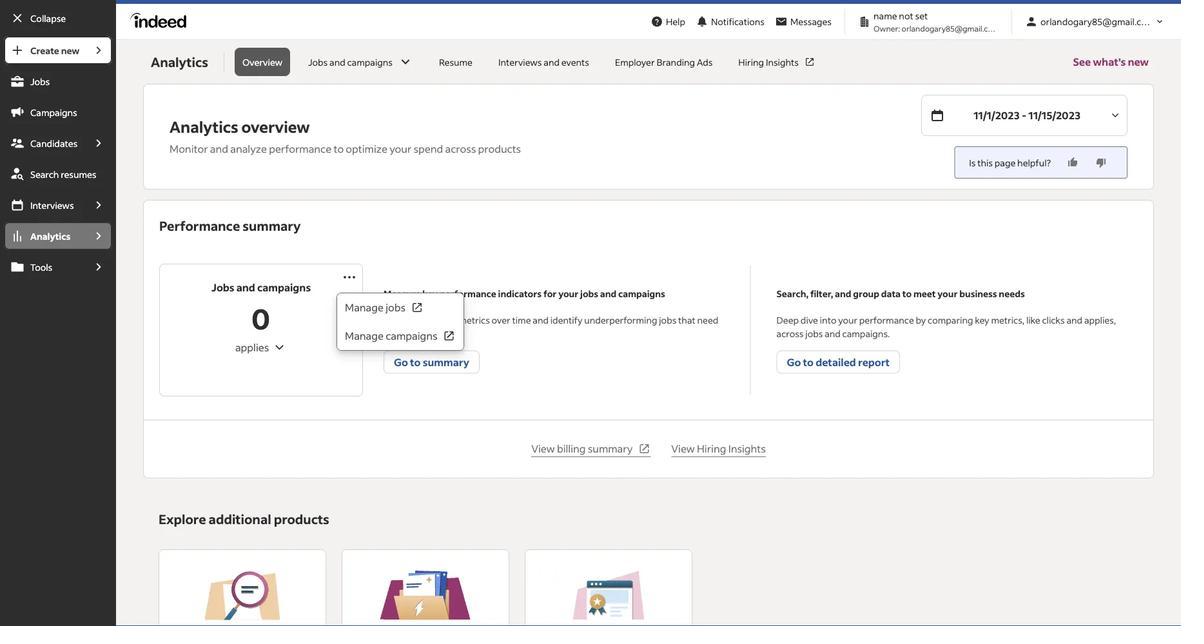 Task type: vqa. For each thing, say whether or not it's contained in the screenshot.
need
yes



Task type: locate. For each thing, give the bounding box(es) containing it.
overview
[[241, 116, 310, 136]]

11/1/2023 - 11/15/2023
[[974, 109, 1081, 122]]

interviews
[[498, 56, 542, 68], [30, 199, 74, 211]]

and
[[330, 56, 345, 68], [544, 56, 560, 68], [210, 142, 228, 155], [236, 281, 255, 294], [600, 288, 617, 299], [835, 288, 852, 299], [533, 314, 549, 326], [1067, 314, 1083, 326], [825, 328, 841, 339]]

indicators
[[498, 288, 542, 299]]

candidates
[[30, 137, 78, 149]]

page
[[995, 157, 1016, 168]]

tools link
[[4, 253, 85, 281]]

menu bar
[[0, 36, 116, 626]]

hiring insights link
[[731, 48, 823, 76]]

1 horizontal spatial products
[[478, 142, 521, 155]]

analytics inside 'analytics overview monitor and analyze performance to optimize your spend across products'
[[170, 116, 238, 136]]

0 vertical spatial performance
[[269, 142, 332, 155]]

jobs
[[580, 288, 598, 299], [386, 301, 406, 314], [659, 314, 677, 326], [806, 328, 823, 339]]

1 horizontal spatial across
[[777, 328, 804, 339]]

your left spend
[[390, 142, 412, 155]]

hiring
[[739, 56, 764, 68], [697, 442, 726, 455]]

1 horizontal spatial jobs
[[212, 281, 234, 294]]

0 vertical spatial summary
[[243, 217, 301, 234]]

measure key performance indicators for your jobs and campaigns
[[384, 288, 665, 299]]

orlandogary85@gmail.com down set
[[902, 23, 1000, 33]]

jobs left that
[[659, 314, 677, 326]]

jobs inside jobs and campaigns 0
[[212, 281, 234, 294]]

owner:
[[874, 23, 900, 33]]

1 vertical spatial summary
[[423, 355, 469, 369]]

2 vertical spatial performance
[[859, 314, 914, 326]]

campaigns.
[[843, 328, 890, 339]]

1 go from the left
[[394, 355, 408, 369]]

1 vertical spatial insights
[[728, 442, 766, 455]]

messages
[[791, 16, 832, 27]]

additional
[[209, 511, 271, 527]]

0 horizontal spatial summary
[[243, 217, 301, 234]]

spend
[[414, 142, 443, 155]]

group
[[116, 0, 1181, 4]]

0 horizontal spatial view
[[532, 442, 555, 455]]

2 vertical spatial jobs
[[212, 281, 234, 294]]

summary inside go to summary link
[[423, 355, 469, 369]]

jobs for jobs and campaigns 0
[[212, 281, 234, 294]]

1 vertical spatial performance
[[440, 288, 496, 299]]

performance up metrics on the bottom left
[[440, 288, 496, 299]]

0 horizontal spatial hiring
[[697, 442, 726, 455]]

to left optimize
[[334, 142, 344, 155]]

resume link
[[431, 48, 480, 76]]

dive
[[801, 314, 818, 326]]

resumes
[[61, 168, 96, 180]]

evaluate
[[384, 314, 420, 326]]

to down manage campaigns link at the left of page
[[410, 355, 421, 369]]

search
[[30, 168, 59, 180]]

jobs link
[[4, 67, 112, 95]]

jobs down create new link
[[30, 75, 50, 87]]

0 horizontal spatial interviews
[[30, 199, 74, 211]]

go down manage campaigns link at the left of page
[[394, 355, 408, 369]]

summary for go to summary
[[423, 355, 469, 369]]

across down deep
[[777, 328, 804, 339]]

analytics down interviews link
[[30, 230, 70, 242]]

1 vertical spatial jobs
[[30, 75, 50, 87]]

0 horizontal spatial orlandogary85@gmail.com
[[902, 23, 1000, 33]]

see what's new button
[[1073, 40, 1149, 84]]

0
[[252, 300, 271, 336]]

across inside deep dive into your performance by comparing key metrics, like clicks and applies, across jobs and campaigns.
[[777, 328, 804, 339]]

1 horizontal spatial new
[[1128, 55, 1149, 68]]

events
[[562, 56, 589, 68]]

across
[[445, 142, 476, 155], [777, 328, 804, 339]]

1 horizontal spatial performance
[[440, 288, 496, 299]]

campaigns inside jobs and campaigns 0
[[257, 281, 311, 294]]

menu bar containing create new
[[0, 36, 116, 626]]

0 vertical spatial products
[[478, 142, 521, 155]]

your inside 'analytics overview monitor and analyze performance to optimize your spend across products'
[[390, 142, 412, 155]]

summary inside the view billing summary link
[[588, 442, 633, 455]]

key left metrics,
[[975, 314, 990, 326]]

products
[[478, 142, 521, 155], [274, 511, 329, 527]]

over
[[492, 314, 511, 326]]

need
[[697, 314, 719, 326]]

interviews for interviews and events
[[498, 56, 542, 68]]

summary
[[243, 217, 301, 234], [423, 355, 469, 369], [588, 442, 633, 455]]

new
[[61, 44, 79, 56], [1128, 55, 1149, 68]]

interviews link
[[4, 191, 85, 219]]

performance summary
[[159, 217, 301, 234]]

key inside evaluate your key metrics over time and identify underperforming jobs that need your attention.
[[443, 314, 457, 326]]

campaigns
[[347, 56, 393, 68], [257, 281, 311, 294], [618, 288, 665, 299], [386, 329, 438, 342]]

create new link
[[4, 36, 85, 64]]

1 horizontal spatial go
[[787, 355, 801, 369]]

2 manage from the top
[[345, 329, 384, 342]]

1 vertical spatial analytics
[[170, 116, 238, 136]]

jobs inside menu bar
[[30, 75, 50, 87]]

underperforming
[[584, 314, 657, 326]]

0 vertical spatial interviews
[[498, 56, 542, 68]]

key
[[423, 288, 438, 299], [443, 314, 457, 326], [975, 314, 990, 326]]

2 horizontal spatial performance
[[859, 314, 914, 326]]

analytics link
[[4, 222, 85, 250]]

orlandogary85@gmail.com up what's
[[1041, 16, 1155, 27]]

ads
[[697, 56, 713, 68]]

to left detailed
[[803, 355, 814, 369]]

0 horizontal spatial jobs
[[30, 75, 50, 87]]

help button
[[645, 10, 691, 34]]

key left metrics on the bottom left
[[443, 314, 457, 326]]

jobs for jobs and campaigns
[[308, 56, 328, 68]]

collapse
[[30, 12, 66, 24]]

branding
[[657, 56, 695, 68]]

performance down overview in the left of the page
[[269, 142, 332, 155]]

for
[[544, 288, 557, 299]]

this page is not helpful image
[[1095, 156, 1108, 169]]

interviews left "events"
[[498, 56, 542, 68]]

2 vertical spatial summary
[[588, 442, 633, 455]]

performance
[[269, 142, 332, 155], [440, 288, 496, 299], [859, 314, 914, 326]]

1 horizontal spatial interviews
[[498, 56, 542, 68]]

performance up the campaigns. at the bottom right of page
[[859, 314, 914, 326]]

2 horizontal spatial jobs
[[308, 56, 328, 68]]

jobs down the performance summary
[[212, 281, 234, 294]]

0 horizontal spatial performance
[[269, 142, 332, 155]]

key inside deep dive into your performance by comparing key metrics, like clicks and applies, across jobs and campaigns.
[[975, 314, 990, 326]]

0 vertical spatial manage
[[345, 301, 384, 314]]

1 vertical spatial interviews
[[30, 199, 74, 211]]

jobs right overview link
[[308, 56, 328, 68]]

new right what's
[[1128, 55, 1149, 68]]

across right spend
[[445, 142, 476, 155]]

2 go from the left
[[787, 355, 801, 369]]

1 manage from the top
[[345, 301, 384, 314]]

orlandogary85@gmail.com inside "name not set owner: orlandogary85@gmail.com"
[[902, 23, 1000, 33]]

jobs down dive
[[806, 328, 823, 339]]

2 vertical spatial analytics
[[30, 230, 70, 242]]

jobs inside button
[[308, 56, 328, 68]]

overview link
[[235, 48, 290, 76]]

key right measure
[[423, 288, 438, 299]]

products inside 'analytics overview monitor and analyze performance to optimize your spend across products'
[[478, 142, 521, 155]]

jobs
[[308, 56, 328, 68], [30, 75, 50, 87], [212, 281, 234, 294]]

interviews down the search resumes link
[[30, 199, 74, 211]]

1 horizontal spatial key
[[443, 314, 457, 326]]

0 vertical spatial jobs
[[308, 56, 328, 68]]

go to summary link
[[384, 350, 480, 374]]

your right for
[[559, 288, 579, 299]]

analytics
[[151, 54, 208, 70], [170, 116, 238, 136], [30, 230, 70, 242]]

1 horizontal spatial view
[[672, 442, 695, 455]]

2 horizontal spatial summary
[[588, 442, 633, 455]]

-
[[1022, 109, 1027, 122]]

2 view from the left
[[672, 442, 695, 455]]

manage down the manage jobs
[[345, 329, 384, 342]]

deep dive into your performance by comparing key metrics, like clicks and applies, across jobs and campaigns.
[[777, 314, 1116, 339]]

1 horizontal spatial orlandogary85@gmail.com
[[1041, 16, 1155, 27]]

new inside button
[[1128, 55, 1149, 68]]

go left detailed
[[787, 355, 801, 369]]

manage jobs
[[345, 301, 406, 314]]

toggle menu image
[[342, 270, 357, 285]]

employer branding ads link
[[607, 48, 721, 76]]

explore additional products
[[159, 511, 329, 527]]

1 view from the left
[[532, 442, 555, 455]]

0 horizontal spatial across
[[445, 142, 476, 155]]

1 horizontal spatial summary
[[423, 355, 469, 369]]

analytics up monitor
[[170, 116, 238, 136]]

performance inside deep dive into your performance by comparing key metrics, like clicks and applies, across jobs and campaigns.
[[859, 314, 914, 326]]

to inside 'analytics overview monitor and analyze performance to optimize your spend across products'
[[334, 142, 344, 155]]

help
[[666, 16, 685, 27]]

1 vertical spatial across
[[777, 328, 804, 339]]

explore
[[159, 511, 206, 527]]

your right the into
[[838, 314, 858, 326]]

0 horizontal spatial new
[[61, 44, 79, 56]]

jobs and campaigns
[[308, 56, 393, 68]]

view
[[532, 442, 555, 455], [672, 442, 695, 455]]

0 horizontal spatial go
[[394, 355, 408, 369]]

performance
[[159, 217, 240, 234]]

interviews inside menu bar
[[30, 199, 74, 211]]

2 horizontal spatial key
[[975, 314, 990, 326]]

analytics down the indeed home image
[[151, 54, 208, 70]]

indeed home image
[[130, 13, 192, 28]]

manage
[[345, 301, 384, 314], [345, 329, 384, 342]]

manage down toggle menu "image"
[[345, 301, 384, 314]]

1 vertical spatial manage
[[345, 329, 384, 342]]

0 vertical spatial across
[[445, 142, 476, 155]]

0 horizontal spatial products
[[274, 511, 329, 527]]

insights
[[766, 56, 799, 68], [728, 442, 766, 455]]

performance inside 'analytics overview monitor and analyze performance to optimize your spend across products'
[[269, 142, 332, 155]]

1 horizontal spatial hiring
[[739, 56, 764, 68]]

manage for manage jobs
[[345, 301, 384, 314]]

new right create
[[61, 44, 79, 56]]



Task type: describe. For each thing, give the bounding box(es) containing it.
collapse button
[[4, 4, 112, 32]]

billing
[[557, 442, 586, 455]]

campaigns link
[[4, 98, 112, 126]]

summary for view billing summary
[[588, 442, 633, 455]]

notifications button
[[691, 7, 770, 36]]

orlandogary85@gmail.com button
[[1020, 10, 1171, 34]]

analytics overview monitor and analyze performance to optimize your spend across products
[[170, 116, 521, 155]]

optimize
[[346, 142, 388, 155]]

search resumes link
[[4, 160, 112, 188]]

comparing
[[928, 314, 973, 326]]

overview
[[242, 56, 282, 68]]

create
[[30, 44, 59, 56]]

search resumes
[[30, 168, 96, 180]]

and inside 'analytics overview monitor and analyze performance to optimize your spend across products'
[[210, 142, 228, 155]]

what's
[[1093, 55, 1126, 68]]

tools
[[30, 261, 52, 273]]

attention.
[[405, 328, 446, 339]]

metrics
[[459, 314, 490, 326]]

jobs and campaigns 0
[[212, 281, 311, 336]]

11/15/2023
[[1029, 109, 1081, 122]]

not
[[899, 10, 914, 22]]

your up attention.
[[422, 314, 441, 326]]

1 vertical spatial products
[[274, 511, 329, 527]]

employer branding ads
[[615, 56, 713, 68]]

view for view hiring insights
[[672, 442, 695, 455]]

0 vertical spatial hiring
[[739, 56, 764, 68]]

jobs up the identify
[[580, 288, 598, 299]]

manage campaigns link
[[337, 322, 464, 350]]

campaigns inside button
[[347, 56, 393, 68]]

go for go to detailed report
[[787, 355, 801, 369]]

helpful?
[[1018, 157, 1051, 168]]

group
[[853, 288, 880, 299]]

view billing summary
[[532, 442, 633, 455]]

see
[[1073, 55, 1091, 68]]

detailed
[[816, 355, 856, 369]]

data
[[881, 288, 901, 299]]

view billing summary link
[[532, 441, 651, 457]]

manage jobs link
[[337, 293, 464, 322]]

11/1/2023
[[974, 109, 1020, 122]]

messages link
[[770, 10, 837, 34]]

name not set owner: orlandogary85@gmail.com element
[[853, 9, 1004, 34]]

view hiring insights link
[[672, 441, 766, 457]]

clicks
[[1042, 314, 1065, 326]]

by
[[916, 314, 926, 326]]

candidates link
[[4, 129, 85, 157]]

measure
[[384, 288, 421, 299]]

new inside menu bar
[[61, 44, 79, 56]]

filter,
[[811, 288, 833, 299]]

to right data
[[903, 288, 912, 299]]

0 horizontal spatial key
[[423, 288, 438, 299]]

interviews and events link
[[491, 48, 597, 76]]

that
[[678, 314, 696, 326]]

interviews for interviews
[[30, 199, 74, 211]]

analyze
[[230, 142, 267, 155]]

into
[[820, 314, 837, 326]]

interviews and events
[[498, 56, 589, 68]]

employer
[[615, 56, 655, 68]]

jobs for jobs
[[30, 75, 50, 87]]

and inside evaluate your key metrics over time and identify underperforming jobs that need your attention.
[[533, 314, 549, 326]]

orlandogary85@gmail.com inside 'dropdown button'
[[1041, 16, 1155, 27]]

across inside 'analytics overview monitor and analyze performance to optimize your spend across products'
[[445, 142, 476, 155]]

search, filter, and group data to meet your business needs
[[777, 288, 1025, 299]]

is
[[969, 157, 976, 168]]

time
[[512, 314, 531, 326]]

metrics,
[[991, 314, 1025, 326]]

needs
[[999, 288, 1025, 299]]

and inside button
[[330, 56, 345, 68]]

like
[[1027, 314, 1041, 326]]

0 vertical spatial insights
[[766, 56, 799, 68]]

business
[[960, 288, 997, 299]]

notifications
[[711, 16, 765, 27]]

set
[[915, 10, 928, 22]]

this page is helpful image
[[1067, 156, 1080, 169]]

name
[[874, 10, 897, 22]]

go to summary
[[394, 355, 469, 369]]

view for view billing summary
[[532, 442, 555, 455]]

identify
[[551, 314, 583, 326]]

jobs inside deep dive into your performance by comparing key metrics, like clicks and applies, across jobs and campaigns.
[[806, 328, 823, 339]]

see what's new
[[1073, 55, 1149, 68]]

0 vertical spatial analytics
[[151, 54, 208, 70]]

name not set owner: orlandogary85@gmail.com
[[874, 10, 1000, 33]]

view hiring insights
[[672, 442, 766, 455]]

is this page helpful?
[[969, 157, 1051, 168]]

applies button
[[228, 336, 295, 359]]

hiring insights
[[739, 56, 799, 68]]

your down evaluate
[[384, 328, 403, 339]]

go to detailed report link
[[777, 350, 900, 374]]

this
[[978, 157, 993, 168]]

deep
[[777, 314, 799, 326]]

manage for manage campaigns
[[345, 329, 384, 342]]

1 vertical spatial hiring
[[697, 442, 726, 455]]

jobs down measure
[[386, 301, 406, 314]]

report
[[858, 355, 890, 369]]

manage campaigns
[[345, 329, 438, 342]]

your right meet
[[938, 288, 958, 299]]

and inside jobs and campaigns 0
[[236, 281, 255, 294]]

your inside deep dive into your performance by comparing key metrics, like clicks and applies, across jobs and campaigns.
[[838, 314, 858, 326]]

go to detailed report
[[787, 355, 890, 369]]

meet
[[914, 288, 936, 299]]

go for go to summary
[[394, 355, 408, 369]]

analytics inside menu bar
[[30, 230, 70, 242]]

resume
[[439, 56, 473, 68]]

applies,
[[1085, 314, 1116, 326]]

search,
[[777, 288, 809, 299]]

jobs inside evaluate your key metrics over time and identify underperforming jobs that need your attention.
[[659, 314, 677, 326]]

monitor
[[170, 142, 208, 155]]



